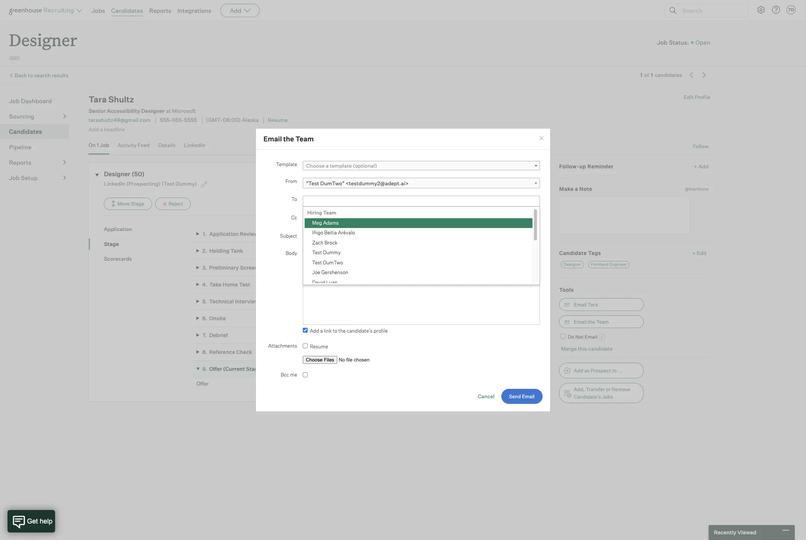 Task type: locate. For each thing, give the bounding box(es) containing it.
1 vertical spatial reports link
[[9, 158, 66, 167]]

tara up email the team button
[[588, 301, 598, 307]]

dashboard
[[21, 97, 52, 105]]

resume right alaska
[[268, 117, 288, 123]]

test for test dummy
[[312, 249, 322, 255]]

0 horizontal spatial email the team
[[264, 135, 314, 143]]

designer left "at"
[[141, 108, 165, 114]]

0 horizontal spatial edit
[[684, 94, 694, 100]]

offer right 9.
[[209, 366, 222, 372]]

team up choose
[[296, 135, 314, 143]]

application up 2. holding tank
[[209, 231, 239, 237]]

add inside "popup button"
[[230, 7, 242, 14]]

1 vertical spatial reports
[[9, 159, 31, 166]]

0 vertical spatial email the team
[[264, 135, 314, 143]]

tank
[[231, 247, 243, 254]]

david
[[312, 279, 325, 285]]

make a note
[[560, 186, 593, 192]]

none submit inside email the team dialog
[[502, 389, 543, 404]]

hiring team option
[[305, 208, 533, 218]]

0 horizontal spatial candidates
[[9, 128, 42, 135]]

3.
[[202, 264, 207, 271]]

18, left me
[[279, 366, 286, 372]]

0 vertical spatial reports
[[149, 7, 172, 14]]

email right "not"
[[585, 334, 598, 340]]

back
[[15, 72, 27, 78]]

the
[[284, 135, 294, 143], [588, 319, 596, 325], [339, 328, 346, 334]]

1 horizontal spatial to
[[333, 328, 338, 334]]

None submit
[[502, 389, 543, 404]]

the up do not email on the bottom right of the page
[[588, 319, 596, 325]]

test right home
[[239, 281, 250, 288]]

1 horizontal spatial team
[[323, 210, 337, 216]]

sep right the on
[[291, 231, 300, 237]]

1 vertical spatial (50)
[[132, 170, 145, 178]]

Search text field
[[681, 5, 742, 16]]

profile
[[374, 328, 388, 334]]

accessibility
[[107, 108, 140, 114]]

0 vertical spatial test
[[312, 249, 322, 255]]

0 horizontal spatial team
[[296, 135, 314, 143]]

None text field
[[303, 197, 360, 206]]

7. debrief
[[203, 332, 228, 338]]

0 horizontal spatial stage
[[104, 241, 119, 247]]

candidates down 'sourcing'
[[9, 128, 42, 135]]

0 vertical spatial jobs
[[92, 7, 105, 14]]

none file field inside email the team dialog
[[303, 356, 395, 364]]

designer link down greenhouse recruiting image on the left
[[9, 21, 77, 52]]

555- down microsoft
[[172, 117, 184, 124]]

to inside email the team dialog
[[333, 328, 338, 334]]

shultz
[[108, 94, 134, 104]]

resume right resume checkbox
[[310, 343, 328, 349]]

reference
[[209, 349, 235, 355]]

test down zach
[[312, 249, 322, 255]]

4. take home test
[[202, 281, 250, 288]]

555-555-5555
[[160, 117, 197, 124]]

2 vertical spatial to
[[613, 368, 617, 374]]

0 vertical spatial stage
[[131, 201, 144, 207]]

designer
[[9, 29, 77, 51], [141, 108, 165, 114], [104, 170, 130, 178], [564, 262, 582, 267]]

+ edit
[[693, 250, 707, 256]]

2 horizontal spatial team
[[597, 319, 609, 325]]

1 horizontal spatial candidates link
[[111, 7, 143, 14]]

1 horizontal spatial edit
[[697, 250, 707, 256]]

1 vertical spatial 2023
[[313, 349, 326, 355]]

integrations
[[178, 7, 212, 14]]

1.
[[203, 231, 207, 237]]

5 toolbar from the left
[[493, 250, 509, 265]]

candidates link right jobs link
[[111, 7, 143, 14]]

job inside "link"
[[100, 142, 109, 148]]

1 vertical spatial linkedin
[[104, 180, 125, 187]]

test inside option
[[312, 259, 322, 265]]

1 horizontal spatial (50)
[[132, 170, 145, 178]]

555- down "at"
[[160, 117, 172, 124]]

test dumtwo option
[[305, 258, 533, 268]]

2 horizontal spatial the
[[588, 319, 596, 325]]

email the team up do not email on the bottom right of the page
[[574, 319, 609, 325]]

0 vertical spatial reports link
[[149, 7, 172, 14]]

email the team
[[264, 135, 314, 143], [574, 319, 609, 325]]

a left headline at the left top of page
[[100, 126, 103, 132]]

zach
[[312, 239, 324, 245]]

1 vertical spatial designer link
[[562, 261, 584, 268]]

pipeline link
[[9, 143, 66, 152]]

email tara button
[[560, 298, 645, 311]]

transfer
[[586, 386, 605, 392]]

2. holding tank
[[202, 247, 243, 254]]

tara shultz senior accessibility designer at microsoft
[[89, 94, 196, 114]]

0 vertical spatial edit
[[684, 94, 694, 100]]

1 vertical spatial the
[[588, 319, 596, 325]]

technical
[[209, 298, 234, 304]]

linkedin for linkedin "link"
[[184, 142, 206, 148]]

job dashboard link
[[9, 96, 66, 105]]

stage up scorecards
[[104, 241, 119, 247]]

choose
[[306, 162, 325, 169]]

1 toolbar from the left
[[303, 250, 394, 265]]

to right back
[[28, 72, 33, 78]]

0 vertical spatial candidates link
[[111, 7, 143, 14]]

1 left of
[[641, 72, 643, 78]]

1 vertical spatial candidates
[[9, 128, 42, 135]]

2 horizontal spatial to
[[613, 368, 617, 374]]

18, left iñigo
[[302, 231, 308, 237]]

debrief
[[209, 332, 228, 338]]

check
[[236, 349, 253, 355]]

candidates link up pipeline 'link'
[[9, 127, 66, 136]]

a inside choose a template (optional) 'link'
[[326, 162, 329, 169]]

add for add as prospect to ...
[[574, 368, 584, 374]]

job right 'on'
[[100, 142, 109, 148]]

1 horizontal spatial tara
[[588, 301, 598, 307]]

add for add
[[230, 7, 242, 14]]

0 horizontal spatial candidates link
[[9, 127, 66, 136]]

screen
[[240, 264, 258, 271]]

7.
[[203, 332, 207, 338]]

to for add as prospect to ...
[[613, 368, 617, 374]]

recently viewed
[[715, 529, 757, 536]]

team inside button
[[597, 319, 609, 325]]

bcc
[[281, 372, 289, 378]]

0 vertical spatial +
[[694, 163, 698, 169]]

subject
[[280, 233, 297, 239]]

2 555- from the left
[[172, 117, 184, 124]]

a right choose
[[326, 162, 329, 169]]

a left link
[[320, 328, 323, 334]]

me
[[290, 372, 297, 378]]

job for job setup
[[9, 174, 20, 182]]

application down 'move'
[[104, 226, 132, 232]]

meg adams option
[[305, 218, 533, 228]]

add inside "button"
[[574, 368, 584, 374]]

email down resume link
[[264, 135, 282, 143]]

luan
[[326, 279, 338, 285]]

0 horizontal spatial tara
[[89, 94, 107, 104]]

0 horizontal spatial reports link
[[9, 158, 66, 167]]

1 vertical spatial team
[[323, 210, 337, 216]]

1 horizontal spatial offer
[[209, 366, 222, 372]]

sep right –
[[295, 349, 304, 355]]

cc
[[292, 215, 297, 221]]

1 vertical spatial edit
[[697, 250, 707, 256]]

1 right of
[[651, 72, 654, 78]]

resume inside email the team dialog
[[310, 343, 328, 349]]

joe gershenson option
[[305, 268, 533, 278]]

template
[[330, 162, 352, 169]]

on
[[89, 142, 96, 148]]

4 toolbar from the left
[[464, 250, 493, 265]]

on
[[283, 231, 290, 237]]

edit profile link
[[684, 94, 711, 100]]

tags
[[589, 250, 602, 256]]

6. onsite
[[202, 315, 226, 321]]

test for test dumtwo
[[312, 259, 322, 265]]

(gmt-08:00) alaska
[[206, 117, 259, 124]]

1 horizontal spatial stage
[[131, 201, 144, 207]]

0 horizontal spatial designer link
[[9, 21, 77, 52]]

1 vertical spatial test
[[312, 259, 322, 265]]

to inside "button"
[[613, 368, 617, 374]]

email inside email the team dialog
[[264, 135, 282, 143]]

1 right 'on'
[[97, 142, 99, 148]]

2 vertical spatial test
[[239, 281, 250, 288]]

email the team down resume link
[[264, 135, 314, 143]]

candidate's
[[574, 394, 601, 400]]

0 vertical spatial candidates
[[111, 7, 143, 14]]

0 vertical spatial to
[[28, 72, 33, 78]]

0 vertical spatial team
[[296, 135, 314, 143]]

+ edit link
[[691, 248, 709, 258]]

job for job dashboard
[[9, 97, 20, 105]]

sep
[[291, 231, 300, 237], [295, 349, 304, 355], [268, 366, 278, 372]]

email
[[264, 135, 282, 143], [574, 301, 587, 307], [574, 319, 587, 325], [585, 334, 598, 340]]

0 horizontal spatial reports
[[9, 159, 31, 166]]

linkedin down designer (50)
[[104, 180, 125, 187]]

to for add a link to the candidate's profile
[[333, 328, 338, 334]]

2 toolbar from the left
[[394, 250, 435, 265]]

add for add a link to the candidate's profile
[[310, 328, 319, 334]]

0 horizontal spatial 1
[[97, 142, 99, 148]]

(50) up back
[[9, 55, 20, 61]]

td button
[[786, 4, 798, 16]]

2023 down link
[[313, 349, 326, 355]]

0 vertical spatial linkedin
[[184, 142, 206, 148]]

the down resume link
[[284, 135, 294, 143]]

test inside option
[[312, 249, 322, 255]]

1 vertical spatial +
[[693, 250, 696, 256]]

meg
[[312, 220, 322, 226]]

tarashultz49@gmail.com
[[89, 117, 151, 123]]

offer down 9.
[[197, 380, 209, 387]]

reports link left integrations
[[149, 7, 172, 14]]

candidates right jobs link
[[111, 7, 143, 14]]

tarashultz49@gmail.com link
[[89, 117, 151, 123]]

1 horizontal spatial reports
[[149, 7, 172, 14]]

email tara
[[574, 301, 598, 307]]

1 vertical spatial email the team
[[574, 319, 609, 325]]

0 horizontal spatial offer
[[197, 380, 209, 387]]

2 vertical spatial team
[[597, 319, 609, 325]]

0 horizontal spatial linkedin
[[104, 180, 125, 187]]

home
[[223, 281, 238, 288]]

1 vertical spatial tara
[[588, 301, 598, 307]]

reports link up job setup link
[[9, 158, 66, 167]]

stage inside button
[[131, 201, 144, 207]]

job left status:
[[658, 39, 668, 46]]

or
[[607, 386, 611, 392]]

email up email the team button
[[574, 301, 587, 307]]

dummy
[[323, 249, 341, 255]]

2023 left |
[[309, 231, 322, 237]]

2023
[[309, 231, 322, 237], [313, 349, 326, 355], [287, 366, 300, 372]]

0 horizontal spatial (50)
[[9, 55, 20, 61]]

merge this candidate
[[562, 346, 613, 352]]

email up "not"
[[574, 319, 587, 325]]

team down email tara button
[[597, 319, 609, 325]]

recently
[[715, 529, 737, 536]]

None checkbox
[[303, 372, 308, 377]]

this
[[579, 346, 588, 352]]

linkedin down 5555
[[184, 142, 206, 148]]

scorecards
[[104, 255, 132, 262]]

None file field
[[303, 356, 395, 364]]

1 horizontal spatial linkedin
[[184, 142, 206, 148]]

1 horizontal spatial resume
[[310, 343, 328, 349]]

1 vertical spatial candidates link
[[9, 127, 66, 136]]

None text field
[[560, 196, 691, 234], [303, 215, 360, 224], [560, 196, 691, 234], [303, 215, 360, 224]]

job dashboard
[[9, 97, 52, 105]]

interview
[[235, 298, 259, 304]]

a for note
[[575, 186, 579, 192]]

designer link down candidate
[[562, 261, 584, 268]]

tara up senior
[[89, 94, 107, 104]]

0 vertical spatial (50)
[[9, 55, 20, 61]]

to left ...
[[613, 368, 617, 374]]

1 horizontal spatial the
[[339, 328, 346, 334]]

sep left bcc
[[268, 366, 278, 372]]

0 horizontal spatial resume
[[268, 117, 288, 123]]

1 inside "link"
[[97, 142, 99, 148]]

toolbar
[[303, 250, 394, 265], [394, 250, 435, 265], [435, 250, 464, 265], [464, 250, 493, 265], [493, 250, 509, 265]]

team up adams
[[323, 210, 337, 216]]

group
[[303, 250, 540, 265]]

test up joe
[[312, 259, 322, 265]]

reports left integrations
[[149, 7, 172, 14]]

2023 down –
[[287, 366, 300, 372]]

1 horizontal spatial email the team
[[574, 319, 609, 325]]

stage)
[[246, 366, 263, 372]]

Resume checkbox
[[303, 343, 308, 348]]

to right link
[[333, 328, 338, 334]]

email inside email tara button
[[574, 301, 587, 307]]

1 horizontal spatial jobs
[[603, 394, 614, 400]]

1 vertical spatial jobs
[[603, 394, 614, 400]]

iñigo
[[312, 230, 323, 236]]

setup
[[21, 174, 38, 182]]

0 vertical spatial tara
[[89, 94, 107, 104]]

viewed
[[738, 529, 757, 536]]

+ for + edit
[[693, 250, 696, 256]]

0 horizontal spatial jobs
[[92, 7, 105, 14]]

1 horizontal spatial designer link
[[562, 261, 584, 268]]

add as prospect to ...
[[574, 368, 623, 374]]

(50) up the (prospecting)
[[132, 170, 145, 178]]

0 vertical spatial resume
[[268, 117, 288, 123]]

move stage
[[118, 201, 144, 207]]

designer link
[[9, 21, 77, 52], [562, 261, 584, 268]]

the right link
[[339, 328, 346, 334]]

1 vertical spatial sep
[[295, 349, 304, 355]]

sep 18, 2023
[[268, 366, 300, 372]]

0 horizontal spatial application
[[104, 226, 132, 232]]

job setup link
[[9, 173, 66, 182]]

iñigo beitia arévalo option
[[305, 228, 533, 238]]

1 vertical spatial to
[[333, 328, 338, 334]]

add inside email the team dialog
[[310, 328, 319, 334]]

add for add a headline
[[89, 126, 99, 132]]

dumtwo
[[323, 259, 343, 265]]

reports inside "link"
[[9, 159, 31, 166]]

zach brock option
[[305, 238, 533, 248]]

meg adams
[[312, 220, 339, 226]]

2 vertical spatial the
[[339, 328, 346, 334]]

link
[[324, 328, 332, 334]]

frontend engineer
[[591, 262, 627, 267]]

stage right 'move'
[[131, 201, 144, 207]]

0 horizontal spatial the
[[284, 135, 294, 143]]

reports down pipeline
[[9, 159, 31, 166]]

0 vertical spatial designer link
[[9, 21, 77, 52]]

18, down resume checkbox
[[305, 349, 312, 355]]

job left setup
[[9, 174, 20, 182]]

0 horizontal spatial to
[[28, 72, 33, 78]]

2 vertical spatial 18,
[[279, 366, 286, 372]]

1 vertical spatial resume
[[310, 343, 328, 349]]

engineer
[[610, 262, 627, 267]]

Subject text field
[[303, 233, 541, 242]]

job up 'sourcing'
[[9, 97, 20, 105]]

jobs link
[[92, 7, 105, 14]]

to
[[28, 72, 33, 78], [333, 328, 338, 334], [613, 368, 617, 374]]

+ add link
[[694, 163, 709, 170]]

hiring
[[308, 210, 322, 216]]

a left note
[[575, 186, 579, 192]]



Task type: vqa. For each thing, say whether or not it's contained in the screenshot.
Arévalo on the top left of the page
yes



Task type: describe. For each thing, give the bounding box(es) containing it.
email the team inside button
[[574, 319, 609, 325]]

candidate tags
[[560, 250, 602, 256]]

cancel
[[478, 393, 495, 399]]

linkedin for linkedin (prospecting) (test dummy)
[[104, 180, 125, 187]]

3 toolbar from the left
[[435, 250, 464, 265]]

follow-
[[560, 163, 580, 169]]

close image
[[539, 135, 545, 141]]

(current
[[223, 366, 245, 372]]

email the team button
[[560, 315, 645, 328]]

activity
[[118, 142, 137, 148]]

test dummy
[[312, 249, 341, 255]]

email inside email the team button
[[574, 319, 587, 325]]

frontend engineer link
[[589, 261, 630, 268]]

prospect
[[591, 368, 612, 374]]

tara inside tara shultz senior accessibility designer at microsoft
[[89, 94, 107, 104]]

details link
[[159, 142, 176, 153]]

1 vertical spatial stage
[[104, 241, 119, 247]]

reject
[[169, 201, 183, 207]]

(gmt-
[[206, 117, 223, 124]]

0 vertical spatial the
[[284, 135, 294, 143]]

5555
[[184, 117, 197, 124]]

results
[[52, 72, 69, 78]]

team inside 'option'
[[323, 210, 337, 216]]

make
[[560, 186, 574, 192]]

"test
[[306, 180, 319, 186]]

david luan option
[[305, 278, 533, 288]]

move stage button
[[104, 198, 152, 210]]

a for headline
[[100, 126, 103, 132]]

iñigo beitia arévalo
[[312, 230, 355, 236]]

email the team inside dialog
[[264, 135, 314, 143]]

team inside dialog
[[296, 135, 314, 143]]

linkedin link
[[184, 142, 206, 153]]

choose a template (optional) link
[[303, 161, 540, 170]]

profile
[[695, 94, 711, 100]]

designer down greenhouse recruiting image on the left
[[9, 29, 77, 51]]

2 horizontal spatial 1
[[651, 72, 654, 78]]

0 vertical spatial 2023
[[309, 231, 322, 237]]

dumtwo"
[[320, 180, 345, 186]]

to
[[292, 196, 297, 202]]

frontend
[[591, 262, 609, 267]]

up
[[580, 163, 587, 169]]

activity feed
[[118, 142, 150, 148]]

+ for + add
[[694, 163, 698, 169]]

6.
[[202, 315, 207, 321]]

0 vertical spatial 18,
[[302, 231, 308, 237]]

5.
[[202, 298, 207, 304]]

1 horizontal spatial candidates
[[111, 7, 143, 14]]

designer inside tara shultz senior accessibility designer at microsoft
[[141, 108, 165, 114]]

email the team dialog
[[256, 128, 551, 412]]

a for template
[[326, 162, 329, 169]]

job setup
[[9, 174, 38, 182]]

candidates inside "candidates" link
[[9, 128, 42, 135]]

0 vertical spatial sep
[[291, 231, 300, 237]]

<testdummy2@adept.ai>
[[346, 180, 409, 186]]

reject button
[[155, 198, 191, 210]]

a for link
[[320, 328, 323, 334]]

1 horizontal spatial application
[[209, 231, 239, 237]]

merge this candidate link
[[562, 346, 613, 352]]

sourcing
[[9, 113, 34, 120]]

joe
[[312, 269, 321, 275]]

2 vertical spatial 2023
[[287, 366, 300, 372]]

3. preliminary screen
[[202, 264, 258, 271]]

open
[[696, 39, 711, 46]]

jobs inside add, transfer or remove candidate's jobs
[[603, 394, 614, 400]]

not
[[576, 334, 584, 340]]

back to search results
[[15, 72, 69, 78]]

0 vertical spatial offer
[[209, 366, 222, 372]]

td button
[[787, 5, 796, 14]]

reminder
[[588, 163, 614, 169]]

greenhouse recruiting image
[[9, 6, 77, 15]]

candidate
[[560, 250, 587, 256]]

Add a link to the candidate's profile checkbox
[[303, 328, 308, 333]]

"test dumtwo" <testdummy2@adept.ai> link
[[303, 178, 540, 189]]

(optional)
[[353, 162, 377, 169]]

search
[[34, 72, 51, 78]]

group inside email the team dialog
[[303, 250, 540, 265]]

arévalo
[[338, 230, 355, 236]]

9. offer (current stage)
[[202, 366, 263, 372]]

designer (50)
[[104, 170, 145, 178]]

td
[[789, 7, 795, 12]]

joe gershenson
[[312, 269, 349, 275]]

do
[[568, 334, 575, 340]]

1 555- from the left
[[160, 117, 172, 124]]

+ add
[[694, 163, 709, 169]]

back to search results link
[[15, 72, 69, 78]]

add a headline
[[89, 126, 125, 132]]

follow
[[693, 143, 709, 149]]

designer down candidate
[[564, 262, 582, 267]]

senior
[[89, 108, 106, 114]]

note
[[580, 186, 593, 192]]

Do Not Email checkbox
[[561, 334, 566, 339]]

body
[[286, 250, 297, 256]]

tools
[[560, 287, 574, 293]]

1 vertical spatial offer
[[197, 380, 209, 387]]

test dumtwo
[[312, 259, 343, 265]]

2 vertical spatial sep
[[268, 366, 278, 372]]

1 horizontal spatial reports link
[[149, 7, 172, 14]]

holding
[[209, 247, 230, 254]]

1 vertical spatial 18,
[[305, 349, 312, 355]]

configure image
[[757, 5, 766, 14]]

remove
[[612, 386, 631, 392]]

9.
[[202, 366, 207, 372]]

application link
[[104, 225, 193, 233]]

linkedin (prospecting) (test dummy)
[[104, 180, 198, 187]]

designer up the (prospecting)
[[104, 170, 130, 178]]

@mentions
[[685, 186, 709, 192]]

8. reference check
[[202, 349, 254, 355]]

1 horizontal spatial 1
[[641, 72, 643, 78]]

job for job status:
[[658, 39, 668, 46]]

candidates
[[655, 72, 683, 78]]

feed
[[138, 142, 150, 148]]

add as prospect to ... button
[[560, 363, 645, 378]]

as
[[585, 368, 590, 374]]

brock
[[325, 239, 338, 245]]

1 of 1 candidates
[[641, 72, 683, 78]]

5. technical interview
[[202, 298, 259, 304]]

attachments
[[268, 343, 297, 349]]

tara inside button
[[588, 301, 598, 307]]

microsoft
[[172, 108, 196, 114]]

scorecards link
[[104, 255, 193, 262]]

review
[[240, 231, 258, 237]]

the inside email the team button
[[588, 319, 596, 325]]

of
[[645, 72, 650, 78]]

(prospecting)
[[127, 180, 161, 187]]

test dummy option
[[305, 248, 533, 258]]

|
[[323, 231, 325, 237]]



